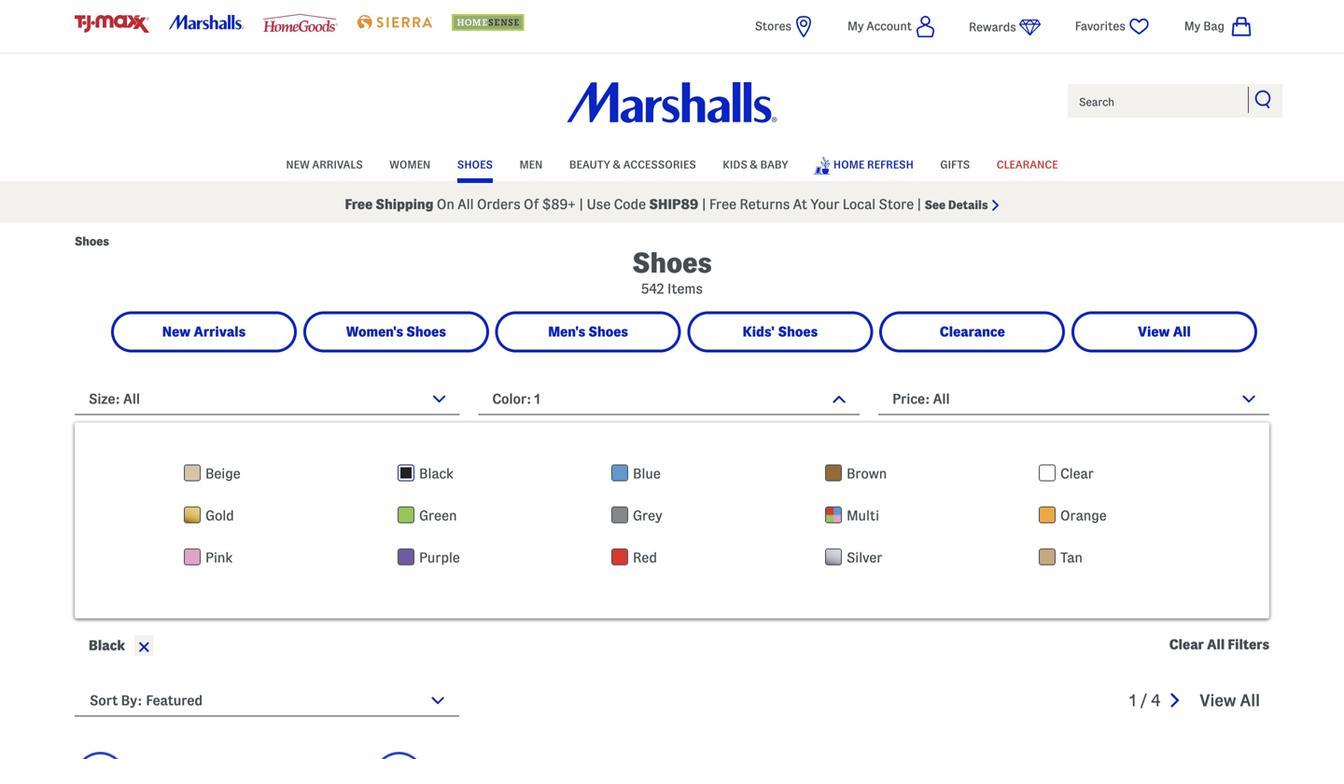 Task type: locate. For each thing, give the bounding box(es) containing it.
kids' shoes link
[[691, 314, 871, 350]]

& right beauty in the left top of the page
[[613, 159, 621, 171]]

marshalls home image
[[567, 82, 777, 123]]

0 vertical spatial new
[[286, 159, 310, 171]]

all for clear all filters
[[1208, 637, 1225, 652]]

1 horizontal spatial new arrivals
[[286, 159, 363, 171]]

all for size: all
[[123, 391, 140, 407]]

0 vertical spatial arrivals
[[312, 159, 363, 171]]

0 horizontal spatial clear
[[1061, 466, 1094, 481]]

clear all filters
[[1170, 637, 1270, 652]]

1 vertical spatial 1
[[1130, 692, 1137, 710]]

542
[[642, 281, 665, 297]]

0 horizontal spatial black
[[89, 638, 125, 653]]

free shipping on all orders of $89+ | use code ship89 | free returns at your local store | see details
[[345, 197, 989, 212]]

accessories
[[624, 159, 696, 171]]

sort by: featured
[[90, 693, 203, 708]]

my left "account"
[[848, 20, 864, 33]]

& right kids on the top
[[750, 159, 758, 171]]

4
[[1152, 692, 1161, 710]]

my left bag
[[1185, 20, 1201, 33]]

view
[[1139, 324, 1171, 339]]

1 right color:
[[535, 391, 540, 407]]

pink
[[205, 550, 233, 565]]

home refresh
[[834, 159, 914, 171]]

rewards
[[969, 21, 1017, 34]]

0 horizontal spatial my
[[848, 20, 864, 33]]

men's
[[548, 324, 586, 339]]

tan
[[1061, 550, 1083, 565]]

all right "view"
[[1174, 324, 1191, 339]]

men's shoes
[[548, 324, 628, 339]]

code
[[614, 197, 646, 212]]

0 horizontal spatial &
[[613, 159, 621, 171]]

None submit
[[1255, 90, 1274, 108]]

clear
[[1061, 466, 1094, 481], [1170, 637, 1205, 652]]

& for kids
[[750, 159, 758, 171]]

free
[[345, 197, 373, 212], [710, 197, 737, 212]]

0 vertical spatial 1
[[535, 391, 540, 407]]

1 free from the left
[[345, 197, 373, 212]]

black left ×
[[89, 638, 125, 653]]

0 vertical spatial new arrivals link
[[286, 149, 363, 177]]

sierra.com image
[[358, 15, 432, 29]]

all
[[458, 197, 474, 212], [1174, 324, 1191, 339], [123, 391, 140, 407], [934, 391, 950, 407], [1208, 637, 1225, 652]]

1 horizontal spatial free
[[710, 197, 737, 212]]

1 vertical spatial clearance
[[940, 324, 1006, 339]]

1 my from the left
[[848, 20, 864, 33]]

1 & from the left
[[613, 159, 621, 171]]

black
[[419, 466, 454, 481], [89, 638, 125, 653]]

black element
[[81, 630, 159, 661]]

clearance right gifts
[[997, 159, 1059, 171]]

by:
[[121, 693, 142, 708]]

product pagination menu bar
[[1130, 679, 1270, 723]]

1 vertical spatial clearance link
[[883, 314, 1063, 350]]

1 vertical spatial clear
[[1170, 637, 1205, 652]]

list box containing beige
[[163, 451, 1261, 591]]

1 vertical spatial new arrivals link
[[114, 314, 294, 350]]

color:
[[493, 391, 532, 407]]

banner
[[0, 0, 1345, 223]]

shoes link
[[457, 149, 493, 177]]

free left shipping
[[345, 197, 373, 212]]

see
[[925, 198, 946, 212]]

clearance up price: all
[[940, 324, 1006, 339]]

1 vertical spatial arrivals
[[194, 324, 246, 339]]

arrivals for women
[[312, 159, 363, 171]]

homegoods.com image
[[263, 14, 338, 32]]

view all
[[1139, 324, 1191, 339]]

new inside menu bar
[[286, 159, 310, 171]]

view all
[[1200, 692, 1261, 710]]

& for beauty
[[613, 159, 621, 171]]

0 horizontal spatial new
[[162, 324, 191, 339]]

view all link
[[1075, 314, 1255, 350]]

new arrivals inside menu bar
[[286, 159, 363, 171]]

my for my bag
[[1185, 20, 1201, 33]]

clearance link
[[997, 149, 1059, 177], [883, 314, 1063, 350]]

1 / 4
[[1130, 692, 1161, 710]]

list box
[[163, 451, 1261, 591]]

marquee
[[0, 186, 1345, 223]]

0 horizontal spatial arrivals
[[194, 324, 246, 339]]

1 horizontal spatial arrivals
[[312, 159, 363, 171]]

free down kids on the top
[[710, 197, 737, 212]]

new for women's shoes
[[162, 324, 191, 339]]

clear inside list box
[[1061, 466, 1094, 481]]

new for women
[[286, 159, 310, 171]]

clear inside the clear all filters button
[[1170, 637, 1205, 652]]

new arrivals link for women
[[286, 149, 363, 177]]

| right ship89
[[702, 197, 707, 212]]

clear up product pagination menu bar
[[1170, 637, 1205, 652]]

men's shoes link
[[498, 314, 679, 350]]

new arrivals link for women's shoes
[[114, 314, 294, 350]]

0 vertical spatial new arrivals
[[286, 159, 363, 171]]

clearance link up price: all
[[883, 314, 1063, 350]]

all for view all
[[1174, 324, 1191, 339]]

all inside button
[[1208, 637, 1225, 652]]

2 & from the left
[[750, 159, 758, 171]]

0 vertical spatial clear
[[1061, 466, 1094, 481]]

all right size:
[[123, 391, 140, 407]]

clear up orange
[[1061, 466, 1094, 481]]

at
[[793, 197, 808, 212]]

gifts link
[[941, 149, 970, 177]]

beige
[[205, 466, 241, 481]]

new
[[286, 159, 310, 171], [162, 324, 191, 339]]

1 vertical spatial black
[[89, 638, 125, 653]]

clearance link right gifts link in the top right of the page
[[997, 149, 1059, 177]]

my
[[848, 20, 864, 33], [1185, 20, 1201, 33]]

marquee containing free shipping
[[0, 186, 1345, 223]]

shoes inside "link"
[[589, 324, 628, 339]]

shoes
[[457, 159, 493, 171], [75, 235, 109, 248], [633, 247, 712, 278], [406, 324, 446, 339], [589, 324, 628, 339], [778, 324, 818, 339]]

black up the green
[[419, 466, 454, 481]]

1 horizontal spatial &
[[750, 159, 758, 171]]

your
[[811, 197, 840, 212]]

navigation inside the product sorting navigation
[[1130, 679, 1270, 723]]

blue
[[633, 466, 661, 481]]

made in spain nastro greca tecnico slides image
[[75, 752, 357, 759]]

navigation
[[1130, 679, 1270, 723]]

new arrivals link
[[286, 149, 363, 177], [114, 314, 294, 350]]

on
[[437, 197, 455, 212]]

1 vertical spatial new arrivals
[[162, 324, 246, 339]]

all right price:
[[934, 391, 950, 407]]

0 horizontal spatial new arrivals
[[162, 324, 246, 339]]

0 vertical spatial black
[[419, 466, 454, 481]]

red
[[633, 550, 657, 565]]

new arrivals
[[286, 159, 363, 171], [162, 324, 246, 339]]

all left filters
[[1208, 637, 1225, 652]]

details
[[949, 198, 989, 212]]

sort
[[90, 693, 118, 708]]

navigation containing 1 / 4
[[1130, 679, 1270, 723]]

1 horizontal spatial clear
[[1170, 637, 1205, 652]]

all
[[1241, 692, 1261, 710]]

1 horizontal spatial new
[[286, 159, 310, 171]]

home
[[834, 159, 865, 171]]

menu bar
[[75, 148, 1270, 181]]

my for my account
[[848, 20, 864, 33]]

silver
[[847, 550, 883, 565]]

1 vertical spatial new
[[162, 324, 191, 339]]

clearance
[[997, 159, 1059, 171], [940, 324, 1006, 339]]

kids & baby
[[723, 159, 789, 171]]

price: all
[[893, 391, 950, 407]]

homesense.com image
[[452, 14, 527, 31]]

2 free from the left
[[710, 197, 737, 212]]

1 horizontal spatial black
[[419, 466, 454, 481]]

0 horizontal spatial free
[[345, 197, 373, 212]]

shoes inside menu bar
[[457, 159, 493, 171]]

1 horizontal spatial 1
[[1130, 692, 1137, 710]]

0 horizontal spatial |
[[579, 197, 584, 212]]

price:
[[893, 391, 930, 407]]

made in brazil leather jolie raffia heel sandals image
[[374, 752, 656, 759]]

view all link
[[1200, 692, 1261, 710]]

|
[[579, 197, 584, 212], [702, 197, 707, 212]]

1 left /
[[1130, 692, 1137, 710]]

| left use
[[579, 197, 584, 212]]

women's
[[346, 324, 403, 339]]

2 my from the left
[[1185, 20, 1201, 33]]

1 horizontal spatial |
[[702, 197, 707, 212]]

&
[[613, 159, 621, 171], [750, 159, 758, 171]]

color: 1
[[493, 391, 540, 407]]

1 horizontal spatial my
[[1185, 20, 1201, 33]]



Task type: vqa. For each thing, say whether or not it's contained in the screenshot.
Gifts
yes



Task type: describe. For each thing, give the bounding box(es) containing it.
shipping
[[376, 197, 434, 212]]

stores
[[755, 20, 792, 33]]

women's shoes
[[346, 324, 446, 339]]

black inside list box
[[419, 466, 454, 481]]

0 horizontal spatial 1
[[535, 391, 540, 407]]

Search text field
[[1066, 82, 1285, 120]]

×
[[137, 635, 151, 659]]

clear for clear
[[1061, 466, 1094, 481]]

marshalls.com image
[[169, 15, 244, 29]]

shoes 542 items
[[633, 247, 712, 297]]

green
[[419, 508, 457, 523]]

all right on
[[458, 197, 474, 212]]

account
[[867, 20, 912, 33]]

0 vertical spatial clearance link
[[997, 149, 1059, 177]]

none submit inside site search search field
[[1255, 90, 1274, 108]]

men link
[[520, 149, 543, 177]]

kids & baby link
[[723, 149, 789, 177]]

all for price: all
[[934, 391, 950, 407]]

view
[[1200, 692, 1237, 710]]

kids
[[723, 159, 748, 171]]

my bag link
[[1185, 15, 1253, 38]]

bag
[[1204, 20, 1225, 33]]

tjmaxx.com image
[[75, 15, 149, 33]]

men
[[520, 159, 543, 171]]

baby
[[761, 159, 789, 171]]

1 inside product pagination menu bar
[[1130, 692, 1137, 710]]

orders
[[477, 197, 521, 212]]

orange
[[1061, 508, 1107, 523]]

size: all
[[89, 391, 140, 407]]

items
[[668, 281, 703, 297]]

store |
[[879, 197, 922, 212]]

featured
[[146, 693, 203, 708]]

my account
[[848, 20, 912, 33]]

gold
[[205, 508, 234, 523]]

size:
[[89, 391, 120, 407]]

multi
[[847, 508, 880, 523]]

new arrivals for women
[[286, 159, 363, 171]]

grey
[[633, 508, 663, 523]]

local
[[843, 197, 876, 212]]

my account link
[[848, 15, 936, 38]]

favorites
[[1076, 20, 1126, 33]]

clear all filters button
[[1163, 636, 1270, 654]]

brown
[[847, 466, 887, 481]]

banner containing free shipping
[[0, 0, 1345, 223]]

refresh
[[868, 159, 914, 171]]

women
[[390, 159, 431, 171]]

beauty
[[570, 159, 611, 171]]

of
[[524, 197, 539, 212]]

returns
[[740, 197, 790, 212]]

purple
[[419, 550, 460, 565]]

$89+
[[542, 197, 576, 212]]

women link
[[390, 149, 431, 177]]

use
[[587, 197, 611, 212]]

menu bar containing new arrivals
[[75, 148, 1270, 181]]

beauty & accessories link
[[570, 149, 696, 177]]

0 vertical spatial clearance
[[997, 159, 1059, 171]]

see details link
[[925, 198, 1000, 212]]

kids'
[[743, 324, 775, 339]]

favorites link
[[1076, 15, 1152, 38]]

new arrivals for women's shoes
[[162, 324, 246, 339]]

product sorting navigation
[[75, 679, 1270, 731]]

2 | from the left
[[702, 197, 707, 212]]

stores link
[[755, 15, 815, 38]]

arrivals for women's shoes
[[194, 324, 246, 339]]

rewards link
[[969, 16, 1042, 39]]

gifts
[[941, 159, 970, 171]]

women's shoes link
[[306, 314, 486, 350]]

my bag
[[1185, 20, 1225, 33]]

site search search field
[[1066, 82, 1285, 120]]

ship89
[[649, 197, 699, 212]]

clear for clear all filters
[[1170, 637, 1205, 652]]

/
[[1141, 692, 1148, 710]]

filters
[[1228, 637, 1270, 652]]

1 | from the left
[[579, 197, 584, 212]]

home refresh link
[[814, 148, 914, 180]]

kids' shoes
[[743, 324, 818, 339]]

beauty & accessories
[[570, 159, 696, 171]]



